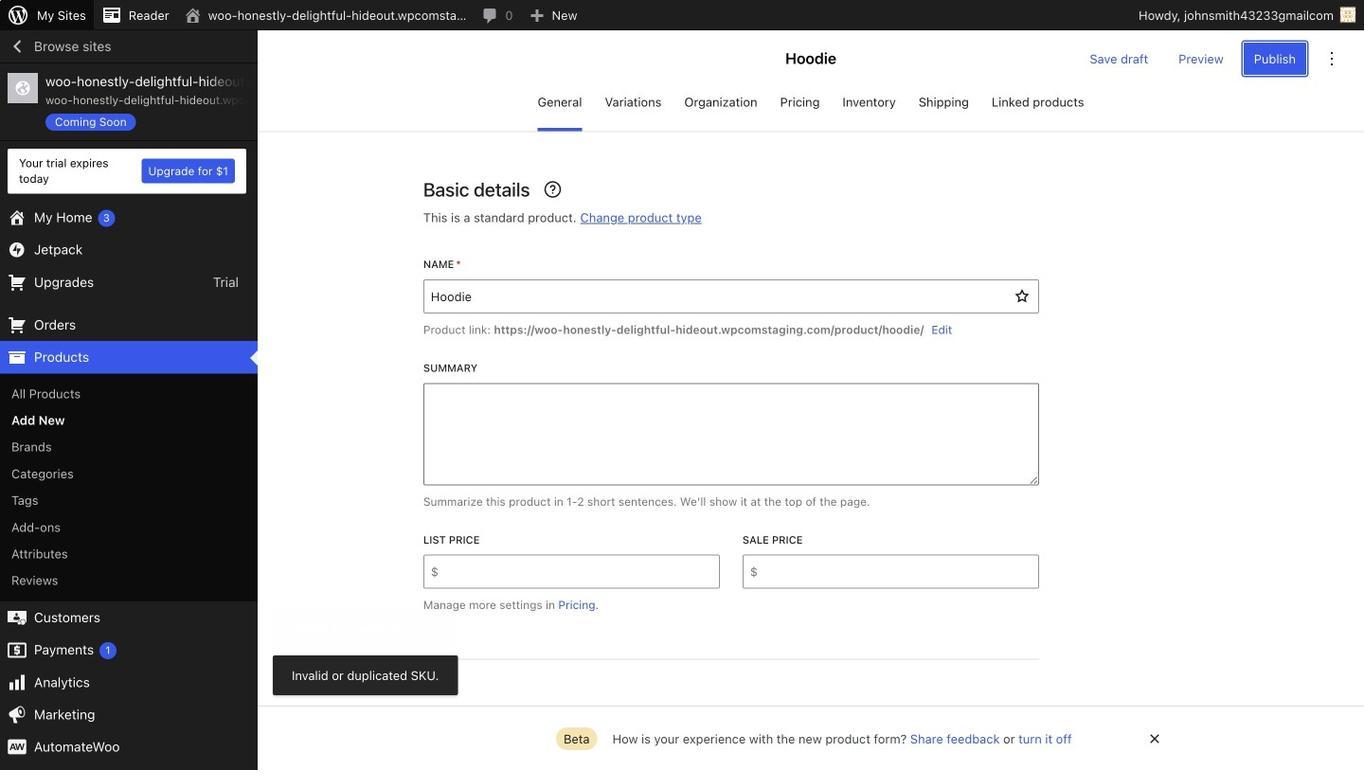 Task type: vqa. For each thing, say whether or not it's contained in the screenshot.
the notification icon
no



Task type: locate. For each thing, give the bounding box(es) containing it.
block: product section document
[[423, 178, 1040, 660], [423, 706, 1040, 771]]

view helper text image
[[542, 178, 564, 201], [533, 706, 555, 729]]

tab list
[[258, 87, 1365, 131]]

2 block: product section document from the top
[[423, 706, 1040, 771]]

0 vertical spatial block: product section document
[[423, 178, 1040, 660]]

None text field
[[423, 759, 1040, 771]]

block: columns document
[[423, 533, 1040, 614]]

e.g. 12 oz Coffee Mug field
[[423, 279, 1005, 314]]

block: product details section description document
[[423, 209, 1040, 227]]

None field
[[439, 555, 720, 589], [758, 555, 1040, 589], [439, 555, 720, 589], [758, 555, 1040, 589]]

main menu navigation
[[0, 30, 258, 771]]

1 vertical spatial block: product section document
[[423, 706, 1040, 771]]

None text field
[[423, 383, 1040, 486]]

mark as featured image
[[1011, 285, 1034, 308]]



Task type: describe. For each thing, give the bounding box(es) containing it.
0 vertical spatial view helper text image
[[542, 178, 564, 201]]

product editor top bar. region
[[258, 30, 1365, 131]]

1 block: product section document from the top
[[423, 178, 1040, 660]]

options image
[[1321, 47, 1344, 70]]

toolbar navigation
[[0, 0, 1365, 34]]

hide this message image
[[1144, 728, 1167, 751]]

1 vertical spatial view helper text image
[[533, 706, 555, 729]]



